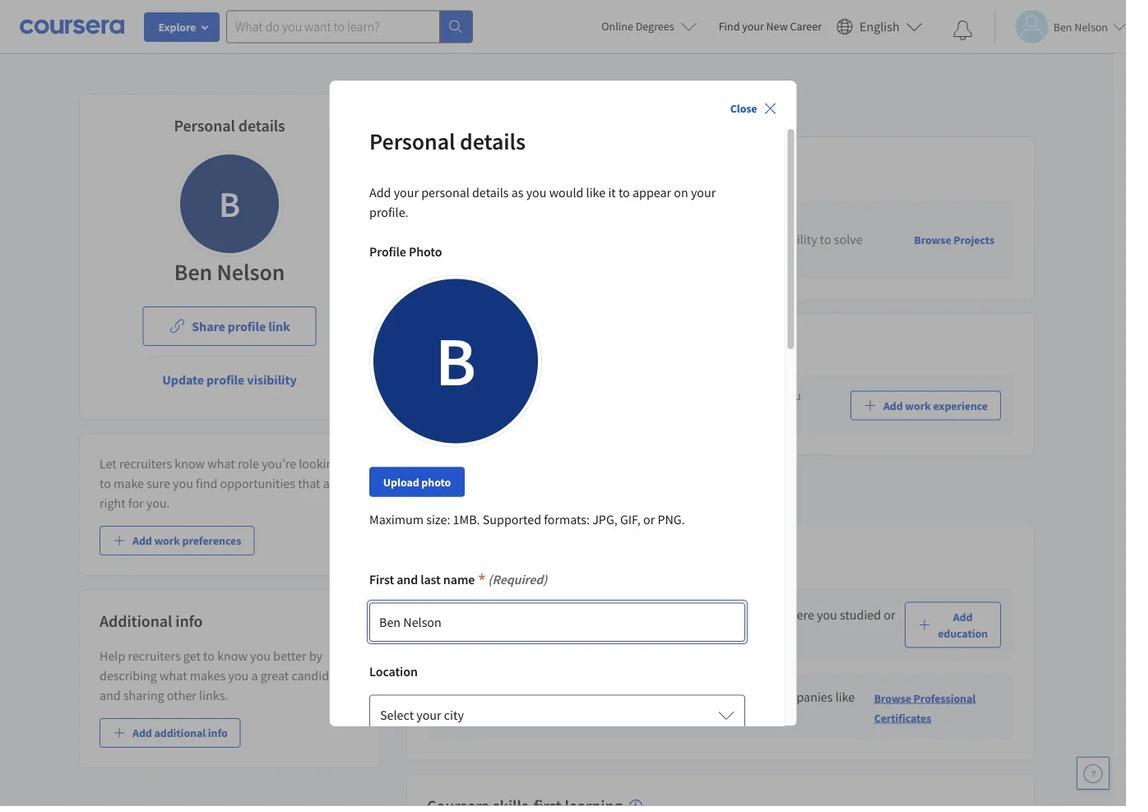 Task type: describe. For each thing, give the bounding box(es) containing it.
1 horizontal spatial experience
[[620, 408, 680, 424]]

problems.
[[499, 251, 555, 268]]

world
[[465, 251, 497, 268]]

add your past work experience here. if you're just starting out, you can add internships or volunteer experience instead.
[[440, 388, 801, 424]]

new
[[766, 19, 788, 34]]

makes
[[190, 668, 226, 684]]

nelson
[[217, 258, 285, 287]]

profile
[[369, 244, 406, 260]]

preferences
[[182, 534, 241, 549]]

you.
[[146, 495, 170, 512]]

add work experience
[[883, 399, 988, 413]]

experience inside button
[[933, 399, 988, 413]]

First and last name text field
[[369, 603, 745, 642]]

browse for browse professional certificates
[[874, 691, 911, 706]]

what inside help recruiters get to know you better by describing what makes you a great candidate and sharing other links.
[[160, 668, 187, 684]]

where
[[780, 607, 814, 624]]

browse professional certificates
[[874, 691, 976, 726]]

volunteer
[[565, 408, 618, 424]]

other
[[167, 688, 196, 704]]

city
[[444, 708, 463, 724]]

share profile link
[[192, 318, 290, 335]]

are inside the let recruiters know what role you're looking for to make sure you find opportunities that are right for you.
[[323, 475, 341, 492]]

and inside add projects here to demonstrate your technical expertise and ability to solve real-world problems.
[[759, 232, 780, 248]]

make
[[114, 475, 144, 492]]

0 vertical spatial for
[[343, 456, 358, 472]]

right
[[100, 495, 126, 512]]

location
[[369, 664, 417, 681]]

to left solve
[[820, 232, 831, 248]]

ability
[[783, 232, 817, 248]]

you up a
[[250, 648, 271, 665]]

here inside add your educational background here to let employers know where you studied or are currently studying.
[[629, 607, 653, 624]]

and inside "get job-ready with role-based training from industry-leading companies like google, meta, and ibm."
[[518, 709, 539, 726]]

a
[[251, 668, 258, 684]]

you inside add your educational background here to let employers know where you studied or are currently studying.
[[817, 607, 837, 624]]

share profile link button
[[143, 307, 316, 346]]

recruiters for what
[[128, 648, 181, 665]]

role-
[[544, 690, 570, 706]]

to inside help recruiters get to know you better by describing what makes you a great candidate and sharing other links.
[[203, 648, 215, 665]]

0 horizontal spatial info
[[175, 612, 203, 632]]

photo
[[408, 244, 442, 260]]

photo
[[421, 475, 450, 490]]

role
[[238, 456, 259, 472]]

help recruiters get to know you better by describing what makes you a great candidate and sharing other links.
[[100, 648, 346, 704]]

ibm.
[[541, 709, 565, 726]]

background
[[560, 607, 626, 624]]

you left a
[[228, 668, 249, 684]]

currently
[[460, 627, 510, 644]]

personal inside personal details dialog
[[369, 127, 455, 156]]

opportunities
[[220, 475, 295, 492]]

personal
[[421, 184, 469, 201]]

professional
[[914, 691, 976, 706]]

profile for share
[[228, 318, 266, 335]]

png.
[[657, 512, 684, 529]]

visibility
[[247, 372, 297, 388]]

here.
[[611, 388, 639, 404]]

english
[[860, 19, 900, 35]]

formats:
[[543, 512, 589, 529]]

get
[[183, 648, 201, 665]]

by
[[309, 648, 322, 665]]

add work preferences
[[132, 534, 241, 549]]

solve
[[834, 232, 863, 248]]

education
[[938, 626, 988, 641]]

or inside add your educational background here to let employers know where you studied or are currently studying.
[[884, 607, 895, 624]]

close
[[730, 101, 757, 116]]

profile.
[[369, 204, 408, 221]]

you're inside add your past work experience here. if you're just starting out, you can add internships or volunteer experience instead.
[[651, 388, 686, 404]]

coursera image
[[20, 13, 124, 40]]

last
[[420, 572, 440, 588]]

your right on
[[690, 184, 715, 201]]

ben
[[174, 258, 212, 287]]

upload
[[383, 475, 419, 490]]

candidate
[[292, 668, 346, 684]]

let
[[670, 607, 684, 624]]

instead.
[[683, 408, 726, 424]]

work history
[[427, 335, 516, 356]]

browse projects
[[914, 233, 994, 247]]

gif,
[[620, 512, 640, 529]]

1mb.
[[452, 512, 480, 529]]

update
[[162, 372, 204, 388]]

b for details
[[219, 181, 240, 227]]

size:
[[426, 512, 450, 529]]

name
[[443, 572, 474, 588]]

add work preferences button
[[100, 526, 254, 556]]

your for personal
[[393, 184, 418, 201]]

b button for details
[[176, 151, 283, 257]]

personal details dialog
[[329, 81, 797, 807]]

find
[[719, 19, 740, 34]]

are inside add your educational background here to let employers know where you studied or are currently studying.
[[440, 627, 458, 644]]

like inside "get job-ready with role-based training from industry-leading companies like google, meta, and ibm."
[[835, 690, 855, 706]]

let
[[100, 456, 117, 472]]

add for add education
[[953, 610, 973, 625]]

as
[[511, 184, 523, 201]]

ben nelson
[[174, 258, 285, 287]]

expertise
[[706, 232, 757, 248]]

find your new career
[[719, 19, 822, 34]]

first and last name
[[369, 572, 474, 588]]

0 horizontal spatial personal
[[174, 116, 235, 136]]

to inside the let recruiters know what role you're looking for to make sure you find opportunities that are right for you.
[[100, 475, 111, 492]]

projects
[[464, 232, 509, 248]]

companies
[[773, 690, 833, 706]]



Task type: vqa. For each thing, say whether or not it's contained in the screenshot.
university-
no



Task type: locate. For each thing, give the bounding box(es) containing it.
links.
[[199, 688, 228, 704]]

industry-
[[680, 690, 729, 706]]

sure
[[147, 475, 170, 492]]

browse professional certificates link
[[874, 691, 976, 726]]

0 vertical spatial b button
[[176, 151, 283, 257]]

add inside the add education
[[953, 610, 973, 625]]

like inside add your personal details as you would like it to appear on your profile.
[[586, 184, 605, 201]]

just
[[688, 388, 709, 404]]

help center image
[[1083, 764, 1103, 784]]

browse for browse projects
[[914, 233, 951, 247]]

or inside add your past work experience here. if you're just starting out, you can add internships or volunteer experience instead.
[[551, 408, 562, 424]]

you're right if
[[651, 388, 686, 404]]

and down with at the left
[[518, 709, 539, 726]]

add
[[369, 184, 391, 201], [440, 232, 462, 248], [440, 388, 462, 404], [883, 399, 903, 413], [132, 534, 152, 549], [440, 607, 462, 624], [953, 610, 973, 625], [132, 726, 152, 741]]

personal details
[[174, 116, 285, 136], [369, 127, 525, 156]]

1 horizontal spatial b
[[435, 318, 476, 405]]

know inside add your educational background here to let employers know where you studied or are currently studying.
[[747, 607, 777, 624]]

add inside add your educational background here to let employers know where you studied or are currently studying.
[[440, 607, 462, 624]]

0 horizontal spatial or
[[551, 408, 562, 424]]

you're inside the let recruiters know what role you're looking for to make sure you find opportunities that are right for you.
[[262, 456, 296, 472]]

add for add additional info
[[132, 726, 152, 741]]

to right it
[[618, 184, 629, 201]]

here inside add projects here to demonstrate your technical expertise and ability to solve real-world problems.
[[511, 232, 536, 248]]

leading
[[729, 690, 770, 706]]

technical
[[653, 232, 703, 248]]

internships
[[486, 408, 548, 424]]

based
[[570, 690, 603, 706]]

with
[[517, 690, 541, 706]]

0 vertical spatial like
[[586, 184, 605, 201]]

0 horizontal spatial experience
[[548, 388, 608, 404]]

1 vertical spatial what
[[160, 668, 187, 684]]

for right looking
[[343, 456, 358, 472]]

browse
[[914, 233, 951, 247], [874, 691, 911, 706]]

you inside add your personal details as you would like it to appear on your profile.
[[526, 184, 546, 201]]

0 horizontal spatial you're
[[262, 456, 296, 472]]

your up currently
[[464, 607, 489, 624]]

0 vertical spatial info
[[175, 612, 203, 632]]

info inside button
[[208, 726, 228, 741]]

and down describing
[[100, 688, 121, 704]]

select your city
[[380, 708, 463, 724]]

additional
[[154, 726, 206, 741]]

you right as on the top of the page
[[526, 184, 546, 201]]

1 horizontal spatial are
[[440, 627, 458, 644]]

b button inside personal details dialog
[[369, 275, 542, 448]]

and left last
[[396, 572, 418, 588]]

browse left projects
[[914, 233, 951, 247]]

like right companies
[[835, 690, 855, 706]]

0 horizontal spatial work
[[154, 534, 180, 549]]

add your personal details as you would like it to appear on your profile.
[[369, 184, 715, 221]]

0 vertical spatial or
[[551, 408, 562, 424]]

from
[[651, 690, 677, 706]]

upload photo
[[383, 475, 450, 490]]

training
[[605, 690, 648, 706]]

your for educational
[[464, 607, 489, 624]]

share
[[192, 318, 225, 335]]

your for city
[[416, 708, 441, 724]]

add education
[[938, 610, 988, 641]]

or inside personal details dialog
[[643, 512, 654, 529]]

know left where
[[747, 607, 777, 624]]

first
[[369, 572, 394, 588]]

here up problems.
[[511, 232, 536, 248]]

your up add
[[464, 388, 489, 404]]

upload photo button
[[369, 468, 464, 497]]

your up profile.
[[393, 184, 418, 201]]

or right studied
[[884, 607, 895, 624]]

b for photo
[[435, 318, 476, 405]]

2 horizontal spatial or
[[884, 607, 895, 624]]

are left currently
[[440, 627, 458, 644]]

1 horizontal spatial for
[[343, 456, 358, 472]]

recruiters inside help recruiters get to know you better by describing what makes you a great candidate and sharing other links.
[[128, 648, 181, 665]]

1 vertical spatial info
[[208, 726, 228, 741]]

1 vertical spatial or
[[643, 512, 654, 529]]

0 horizontal spatial are
[[323, 475, 341, 492]]

1 horizontal spatial browse
[[914, 233, 951, 247]]

personal details inside personal details dialog
[[369, 127, 525, 156]]

1 vertical spatial recruiters
[[128, 648, 181, 665]]

or left volunteer
[[551, 408, 562, 424]]

it
[[608, 184, 615, 201]]

you left find
[[173, 475, 193, 492]]

find
[[196, 475, 217, 492]]

2 horizontal spatial know
[[747, 607, 777, 624]]

describing
[[100, 668, 157, 684]]

know inside help recruiters get to know you better by describing what makes you a great candidate and sharing other links.
[[217, 648, 248, 665]]

your for past
[[464, 388, 489, 404]]

1 horizontal spatial know
[[217, 648, 248, 665]]

browse up the certificates
[[874, 691, 911, 706]]

0 horizontal spatial like
[[586, 184, 605, 201]]

your inside add projects here to demonstrate your technical expertise and ability to solve real-world problems.
[[626, 232, 651, 248]]

add education button
[[905, 602, 1001, 649]]

know inside the let recruiters know what role you're looking for to make sure you find opportunities that are right for you.
[[175, 456, 205, 472]]

add inside add your past work experience here. if you're just starting out, you can add internships or volunteer experience instead.
[[440, 388, 462, 404]]

info right additional
[[208, 726, 228, 741]]

profile right 'update'
[[206, 372, 245, 388]]

2 horizontal spatial experience
[[933, 399, 988, 413]]

to inside add your educational background here to let employers know where you studied or are currently studying.
[[656, 607, 667, 624]]

1 vertical spatial are
[[440, 627, 458, 644]]

add for add work preferences
[[132, 534, 152, 549]]

1 horizontal spatial personal
[[369, 127, 455, 156]]

(required)
[[485, 572, 547, 588]]

0 vertical spatial know
[[175, 456, 205, 472]]

you right where
[[817, 607, 837, 624]]

update profile visibility button
[[149, 360, 310, 400]]

starting
[[711, 388, 753, 404]]

great
[[261, 668, 289, 684]]

1 horizontal spatial you're
[[651, 388, 686, 404]]

know up find
[[175, 456, 205, 472]]

your for new
[[742, 19, 764, 34]]

and left ability on the top right
[[759, 232, 780, 248]]

0 horizontal spatial personal details
[[174, 116, 285, 136]]

0 horizontal spatial b
[[219, 181, 240, 227]]

b up ben nelson
[[219, 181, 240, 227]]

education
[[406, 483, 505, 512]]

your inside "link"
[[742, 19, 764, 34]]

details inside add your personal details as you would like it to appear on your profile.
[[472, 184, 508, 201]]

1 horizontal spatial or
[[643, 512, 654, 529]]

your inside add your educational background here to let employers know where you studied or are currently studying.
[[464, 607, 489, 624]]

on
[[674, 184, 688, 201]]

like left it
[[586, 184, 605, 201]]

1 horizontal spatial work
[[518, 388, 546, 404]]

0 vertical spatial you're
[[651, 388, 686, 404]]

1 vertical spatial know
[[747, 607, 777, 624]]

b button
[[176, 151, 283, 257], [369, 275, 542, 448]]

Select your city button
[[369, 696, 745, 737]]

find your new career link
[[710, 16, 830, 37]]

None search field
[[226, 10, 473, 43]]

experience
[[548, 388, 608, 404], [933, 399, 988, 413], [620, 408, 680, 424]]

2 horizontal spatial work
[[905, 399, 931, 413]]

1 horizontal spatial b button
[[369, 275, 542, 448]]

details
[[238, 116, 285, 136], [459, 127, 525, 156], [472, 184, 508, 201]]

jpg,
[[592, 512, 617, 529]]

what inside the let recruiters know what role you're looking for to make sure you find opportunities that are right for you.
[[207, 456, 235, 472]]

0 vertical spatial recruiters
[[119, 456, 172, 472]]

1 vertical spatial like
[[835, 690, 855, 706]]

ready
[[483, 690, 514, 706]]

your
[[742, 19, 764, 34], [393, 184, 418, 201], [690, 184, 715, 201], [626, 232, 651, 248], [464, 388, 489, 404], [464, 607, 489, 624], [416, 708, 441, 724]]

0 horizontal spatial here
[[511, 232, 536, 248]]

browse inside browse professional certificates
[[874, 691, 911, 706]]

0 vertical spatial browse
[[914, 233, 951, 247]]

info up 'get'
[[175, 612, 203, 632]]

maximum
[[369, 512, 423, 529]]

your right find
[[742, 19, 764, 34]]

here left let
[[629, 607, 653, 624]]

work inside add your past work experience here. if you're just starting out, you can add internships or volunteer experience instead.
[[518, 388, 546, 404]]

1 horizontal spatial here
[[629, 607, 653, 624]]

out,
[[756, 388, 778, 404]]

close button
[[724, 94, 783, 123]]

1 vertical spatial browse
[[874, 691, 911, 706]]

b button for photo
[[369, 275, 542, 448]]

1 vertical spatial b
[[435, 318, 476, 405]]

sharing
[[123, 688, 164, 704]]

and inside help recruiters get to know you better by describing what makes you a great candidate and sharing other links.
[[100, 688, 121, 704]]

personal
[[174, 116, 235, 136], [369, 127, 455, 156]]

0 horizontal spatial for
[[128, 495, 144, 512]]

english button
[[830, 0, 929, 53]]

browse inside button
[[914, 233, 951, 247]]

know
[[175, 456, 205, 472], [747, 607, 777, 624], [217, 648, 248, 665]]

meta,
[[485, 709, 515, 726]]

career
[[790, 19, 822, 34]]

past
[[492, 388, 515, 404]]

get
[[440, 690, 459, 706]]

add your educational background here to let employers know where you studied or are currently studying.
[[440, 607, 895, 644]]

1 vertical spatial here
[[629, 607, 653, 624]]

studied
[[840, 607, 881, 624]]

to inside add your personal details as you would like it to appear on your profile.
[[618, 184, 629, 201]]

0 vertical spatial are
[[323, 475, 341, 492]]

work for add work preferences
[[154, 534, 180, 549]]

maximum size: 1mb. supported formats: jpg, gif, or png.
[[369, 512, 684, 529]]

you inside add your past work experience here. if you're just starting out, you can add internships or volunteer experience instead.
[[781, 388, 801, 404]]

to left let
[[656, 607, 667, 624]]

1 horizontal spatial what
[[207, 456, 235, 472]]

studying.
[[513, 627, 563, 644]]

profile left link
[[228, 318, 266, 335]]

you inside the let recruiters know what role you're looking for to make sure you find opportunities that are right for you.
[[173, 475, 193, 492]]

add for add your personal details as you would like it to appear on your profile.
[[369, 184, 391, 201]]

recruiters inside the let recruiters know what role you're looking for to make sure you find opportunities that are right for you.
[[119, 456, 172, 472]]

profile
[[228, 318, 266, 335], [206, 372, 245, 388]]

1 vertical spatial profile
[[206, 372, 245, 388]]

1 vertical spatial you're
[[262, 456, 296, 472]]

job-
[[462, 690, 483, 706]]

profile photo
[[369, 244, 442, 260]]

what up find
[[207, 456, 235, 472]]

your inside button
[[416, 708, 441, 724]]

2 vertical spatial know
[[217, 648, 248, 665]]

add for add your past work experience here. if you're just starting out, you can add internships or volunteer experience instead.
[[440, 388, 462, 404]]

additional info
[[100, 612, 203, 632]]

1 vertical spatial for
[[128, 495, 144, 512]]

help
[[100, 648, 125, 665]]

0 horizontal spatial browse
[[874, 691, 911, 706]]

to down let
[[100, 475, 111, 492]]

know up the makes
[[217, 648, 248, 665]]

what up the other
[[160, 668, 187, 684]]

b inside personal details dialog
[[435, 318, 476, 405]]

additional
[[100, 612, 172, 632]]

2 vertical spatial or
[[884, 607, 895, 624]]

your left technical
[[626, 232, 651, 248]]

recruiters
[[119, 456, 172, 472], [128, 648, 181, 665]]

profile for update
[[206, 372, 245, 388]]

let recruiters know what role you're looking for to make sure you find opportunities that are right for you.
[[100, 456, 358, 512]]

to up problems.
[[539, 232, 550, 248]]

to right 'get'
[[203, 648, 215, 665]]

appear
[[632, 184, 671, 201]]

0 horizontal spatial know
[[175, 456, 205, 472]]

and inside personal details dialog
[[396, 572, 418, 588]]

recruiters up describing
[[128, 648, 181, 665]]

add for add your educational background here to let employers know where you studied or are currently studying.
[[440, 607, 462, 624]]

1 vertical spatial b button
[[369, 275, 542, 448]]

would
[[549, 184, 583, 201]]

are right that at the left
[[323, 475, 341, 492]]

0 horizontal spatial what
[[160, 668, 187, 684]]

0 vertical spatial here
[[511, 232, 536, 248]]

add projects here to demonstrate your technical expertise and ability to solve real-world problems.
[[440, 232, 863, 268]]

b up can
[[435, 318, 476, 405]]

add work experience button
[[850, 391, 1001, 421]]

for down make
[[128, 495, 144, 512]]

0 horizontal spatial b button
[[176, 151, 283, 257]]

add for add projects here to demonstrate your technical expertise and ability to solve real-world problems.
[[440, 232, 462, 248]]

browse projects button
[[907, 225, 1001, 255]]

0 vertical spatial b
[[219, 181, 240, 227]]

show notifications image
[[953, 21, 973, 40]]

1 horizontal spatial like
[[835, 690, 855, 706]]

add for add work experience
[[883, 399, 903, 413]]

better
[[273, 648, 306, 665]]

add inside add your personal details as you would like it to appear on your profile.
[[369, 184, 391, 201]]

you're up opportunities
[[262, 456, 296, 472]]

recruiters for make
[[119, 456, 172, 472]]

demonstrate
[[553, 232, 623, 248]]

1 horizontal spatial info
[[208, 726, 228, 741]]

google,
[[440, 709, 482, 726]]

your inside add your past work experience here. if you're just starting out, you can add internships or volunteer experience instead.
[[464, 388, 489, 404]]

work for add work experience
[[905, 399, 931, 413]]

your left city
[[416, 708, 441, 724]]

1 horizontal spatial personal details
[[369, 127, 525, 156]]

0 vertical spatial what
[[207, 456, 235, 472]]

add inside add projects here to demonstrate your technical expertise and ability to solve real-world problems.
[[440, 232, 462, 248]]

or
[[551, 408, 562, 424], [643, 512, 654, 529], [884, 607, 895, 624]]

or right gif,
[[643, 512, 654, 529]]

0 vertical spatial profile
[[228, 318, 266, 335]]

get job-ready with role-based training from industry-leading companies like google, meta, and ibm.
[[440, 690, 855, 726]]

recruiters up sure
[[119, 456, 172, 472]]

educational
[[492, 607, 557, 624]]

you right out, at the right of the page
[[781, 388, 801, 404]]



